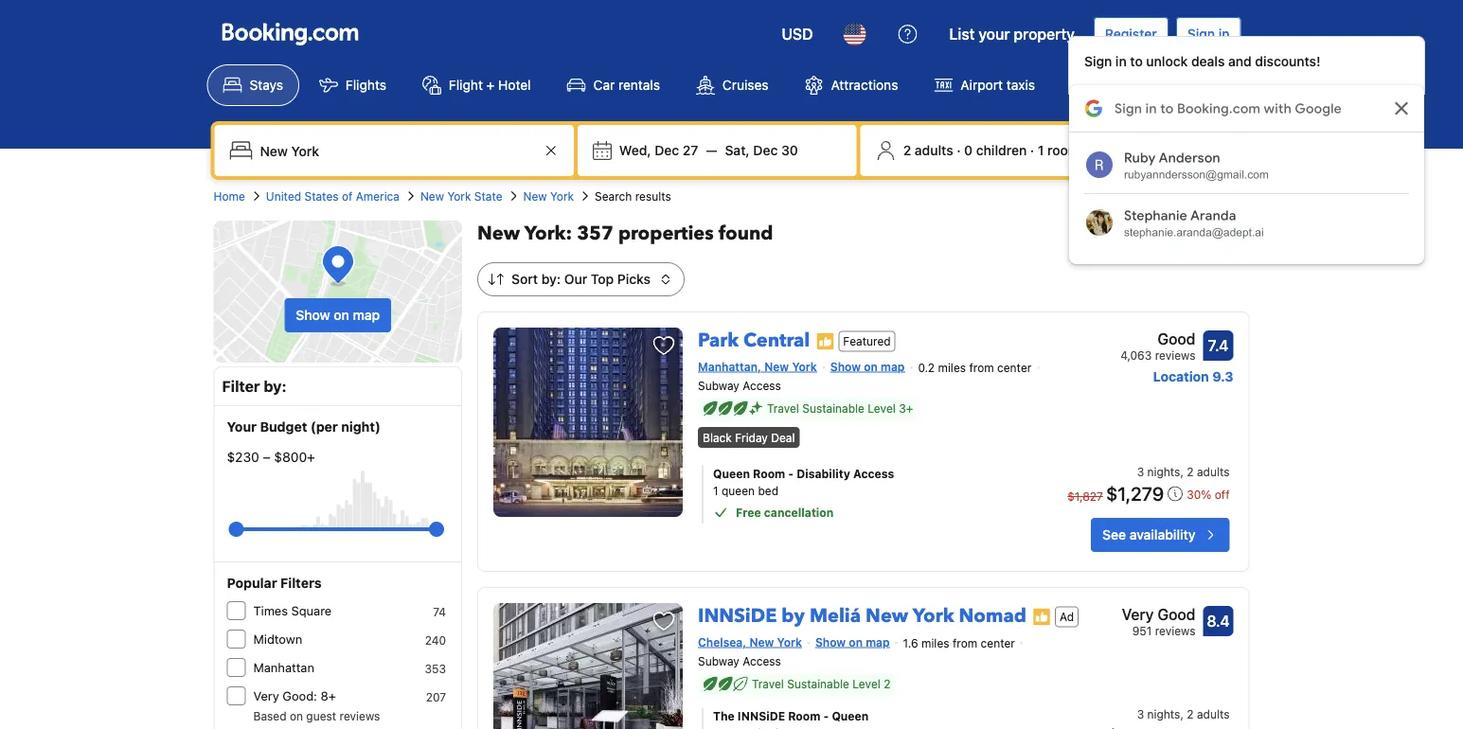 Task type: locate. For each thing, give the bounding box(es) containing it.
search inside button
[[1167, 139, 1226, 162]]

1 vertical spatial in
[[1116, 54, 1127, 69]]

1 horizontal spatial room
[[788, 710, 821, 723]]

filter
[[222, 378, 260, 396]]

very up based
[[253, 689, 279, 703]]

innside by meliá new york nomad image
[[494, 603, 683, 729]]

good inside very good 951 reviews
[[1158, 606, 1196, 624]]

· right the children
[[1031, 143, 1035, 158]]

1 vertical spatial very
[[253, 689, 279, 703]]

by: for sort
[[542, 271, 561, 287]]

0 vertical spatial show
[[296, 307, 330, 323]]

your
[[979, 25, 1010, 43]]

subway down chelsea,
[[698, 655, 740, 669]]

0 vertical spatial level
[[868, 402, 896, 416]]

adults left 0
[[915, 143, 954, 158]]

search for search
[[1167, 139, 1226, 162]]

good
[[1158, 330, 1196, 348], [1158, 606, 1196, 624]]

1 vertical spatial show on map
[[831, 360, 905, 373]]

by:
[[542, 271, 561, 287], [264, 378, 287, 396]]

travel for by
[[752, 678, 784, 691]]

miles inside 0.2 miles from center subway access
[[938, 361, 966, 375]]

innside by meliá new york nomad
[[698, 603, 1027, 630]]

on
[[334, 307, 349, 323], [864, 360, 878, 373], [849, 636, 863, 649], [290, 710, 303, 723]]

new up york:
[[523, 189, 547, 203]]

0 vertical spatial from
[[970, 361, 994, 375]]

new york
[[523, 189, 574, 203]]

1 vertical spatial subway
[[698, 655, 740, 669]]

0 vertical spatial good
[[1158, 330, 1196, 348]]

united states of america link
[[266, 188, 400, 205]]

0 vertical spatial sustainable
[[803, 402, 865, 416]]

2 3 from the top
[[1137, 708, 1145, 722]]

state
[[474, 189, 503, 203]]

0 horizontal spatial room
[[753, 467, 786, 480]]

0 vertical spatial show on map
[[296, 307, 380, 323]]

room up bed
[[753, 467, 786, 480]]

1 vertical spatial level
[[853, 678, 881, 691]]

2 subway from the top
[[698, 655, 740, 669]]

from inside 1.6 miles from center subway access
[[953, 637, 978, 650]]

0 vertical spatial travel
[[767, 402, 799, 416]]

black
[[703, 431, 732, 444]]

0 vertical spatial very
[[1122, 606, 1154, 624]]

951
[[1133, 624, 1152, 638]]

room
[[753, 467, 786, 480], [788, 710, 821, 723]]

from inside 0.2 miles from center subway access
[[970, 361, 994, 375]]

york down this property is part of our preferred partner program. it's committed to providing excellent service and good value. it'll pay us a higher commission if you make a booking. image at right top
[[792, 360, 817, 373]]

level for by
[[853, 678, 881, 691]]

adults down 8.4
[[1197, 708, 1230, 722]]

0 vertical spatial 3 nights , 2 adults
[[1137, 465, 1230, 478]]

from
[[970, 361, 994, 375], [953, 637, 978, 650]]

0 vertical spatial map
[[353, 307, 380, 323]]

new down central
[[765, 360, 789, 373]]

property
[[1014, 25, 1075, 43]]

0 vertical spatial innside
[[698, 603, 777, 630]]

subway down manhattan,
[[698, 380, 740, 393]]

1 vertical spatial center
[[981, 637, 1015, 650]]

1 left queen
[[713, 484, 719, 497]]

0 vertical spatial room
[[753, 467, 786, 480]]

1 good from the top
[[1158, 330, 1196, 348]]

sign in
[[1188, 26, 1230, 42]]

disability
[[797, 467, 851, 480]]

2 vertical spatial reviews
[[340, 710, 380, 723]]

on inside button
[[334, 307, 349, 323]]

reviews for on
[[340, 710, 380, 723]]

353
[[425, 662, 446, 675]]

1 vertical spatial nights
[[1148, 708, 1181, 722]]

travel up the deal
[[767, 402, 799, 416]]

very up 951
[[1122, 606, 1154, 624]]

reviews inside very good 951 reviews
[[1155, 624, 1196, 638]]

center down nomad
[[981, 637, 1015, 650]]

1 vertical spatial reviews
[[1155, 624, 1196, 638]]

· left 0
[[957, 143, 961, 158]]

center inside 0.2 miles from center subway access
[[998, 361, 1032, 375]]

booking.com image
[[222, 23, 359, 45]]

sustainable up the innside room - queen
[[788, 678, 850, 691]]

by: left our
[[542, 271, 561, 287]]

discounts!
[[1256, 54, 1321, 69]]

1 vertical spatial travel
[[752, 678, 784, 691]]

list your property link
[[938, 11, 1086, 57]]

search for search results
[[595, 189, 632, 203]]

scored 7.4 element
[[1204, 331, 1234, 361]]

show on map for innside
[[816, 636, 890, 649]]

1 vertical spatial good
[[1158, 606, 1196, 624]]

innside right the
[[738, 710, 785, 723]]

1 3 from the top
[[1137, 465, 1145, 478]]

Where are you going? field
[[252, 134, 540, 168]]

search up the 'new york: 357 properties found'
[[595, 189, 632, 203]]

map
[[353, 307, 380, 323], [881, 360, 905, 373], [866, 636, 890, 649]]

1 vertical spatial ,
[[1181, 708, 1184, 722]]

york up york:
[[550, 189, 574, 203]]

nights down 951
[[1148, 708, 1181, 722]]

7.4
[[1208, 337, 1229, 355]]

show for park
[[831, 360, 861, 373]]

1 inside button
[[1038, 143, 1044, 158]]

new right america
[[421, 189, 444, 203]]

miles for innside by meliá new york nomad
[[922, 637, 950, 650]]

1 vertical spatial 1
[[713, 484, 719, 497]]

map for park
[[881, 360, 905, 373]]

free cancellation
[[736, 506, 834, 519]]

miles right 1.6
[[922, 637, 950, 650]]

york:
[[525, 221, 572, 247]]

guest
[[306, 710, 336, 723]]

airport taxis link
[[918, 64, 1052, 106]]

0 vertical spatial ,
[[1181, 465, 1184, 478]]

very for good
[[1122, 606, 1154, 624]]

queen down travel sustainable level 2
[[832, 710, 869, 723]]

0 horizontal spatial by:
[[264, 378, 287, 396]]

good 4,063 reviews
[[1121, 330, 1196, 362]]

dec left 30 at the top of the page
[[753, 143, 778, 158]]

sign up the sign in to unlock deals and discounts!
[[1188, 26, 1216, 42]]

3 down 951
[[1137, 708, 1145, 722]]

dec left 27
[[655, 143, 680, 158]]

innside up the chelsea, new york at the bottom of the page
[[698, 603, 777, 630]]

in left to
[[1116, 54, 1127, 69]]

reviews for good
[[1155, 624, 1196, 638]]

level for central
[[868, 402, 896, 416]]

this property is part of our preferred partner program. it's committed to providing excellent service and good value. it'll pay us a higher commission if you make a booking. image
[[816, 332, 835, 351], [1033, 608, 1052, 627], [1033, 608, 1052, 627]]

subway inside 0.2 miles from center subway access
[[698, 380, 740, 393]]

0 vertical spatial center
[[998, 361, 1032, 375]]

1 vertical spatial by:
[[264, 378, 287, 396]]

this property is part of our preferred partner program. it's committed to providing excellent service and good value. it'll pay us a higher commission if you make a booking. image for innside by meliá new york nomad
[[1033, 608, 1052, 627]]

taxis
[[1007, 77, 1036, 93]]

2 3 nights , 2 adults from the top
[[1137, 708, 1230, 722]]

1 queen bed
[[713, 484, 779, 497]]

0 horizontal spatial in
[[1116, 54, 1127, 69]]

show on map button
[[285, 298, 391, 333]]

map for innside
[[866, 636, 890, 649]]

30%
[[1187, 488, 1212, 502]]

0 vertical spatial subway
[[698, 380, 740, 393]]

·
[[957, 143, 961, 158], [1031, 143, 1035, 158]]

from down nomad
[[953, 637, 978, 650]]

- down travel sustainable level 2
[[824, 710, 829, 723]]

sign in link
[[1176, 17, 1242, 51]]

reviews right 951
[[1155, 624, 1196, 638]]

1 vertical spatial from
[[953, 637, 978, 650]]

0 vertical spatial sign
[[1188, 26, 1216, 42]]

1 vertical spatial 3 nights , 2 adults
[[1137, 708, 1230, 722]]

3 up '$1,279'
[[1137, 465, 1145, 478]]

2 vertical spatial show
[[816, 636, 846, 649]]

0 horizontal spatial search
[[595, 189, 632, 203]]

center right 0.2
[[998, 361, 1032, 375]]

your
[[227, 419, 257, 435]]

1 horizontal spatial very
[[1122, 606, 1154, 624]]

0
[[965, 143, 973, 158]]

featured
[[843, 335, 891, 348]]

0 vertical spatial 1
[[1038, 143, 1044, 158]]

nights
[[1148, 465, 1181, 478], [1148, 708, 1181, 722]]

based on guest reviews
[[253, 710, 380, 723]]

1 vertical spatial sign
[[1085, 54, 1112, 69]]

3 nights , 2 adults up 30%
[[1137, 465, 1230, 478]]

show on map
[[296, 307, 380, 323], [831, 360, 905, 373], [816, 636, 890, 649]]

- left disability
[[789, 467, 794, 480]]

1 horizontal spatial by:
[[542, 271, 561, 287]]

york down by
[[777, 636, 802, 649]]

1 vertical spatial map
[[881, 360, 905, 373]]

27
[[683, 143, 699, 158]]

to
[[1131, 54, 1143, 69]]

4,063
[[1121, 349, 1152, 362]]

car
[[594, 77, 615, 93]]

innside by meliá new york nomad link
[[698, 596, 1027, 630]]

park central image
[[494, 328, 683, 517]]

very inside very good 951 reviews
[[1122, 606, 1154, 624]]

0 vertical spatial miles
[[938, 361, 966, 375]]

2 vertical spatial access
[[743, 655, 781, 669]]

sustainable down 0.2 miles from center subway access
[[803, 402, 865, 416]]

30
[[782, 143, 798, 158]]

access inside 0.2 miles from center subway access
[[743, 380, 781, 393]]

good inside "good 4,063 reviews"
[[1158, 330, 1196, 348]]

sustainable
[[803, 402, 865, 416], [788, 678, 850, 691]]

miles inside 1.6 miles from center subway access
[[922, 637, 950, 650]]

access down the chelsea, new york at the bottom of the page
[[743, 655, 781, 669]]

central
[[744, 328, 810, 354]]

2 vertical spatial map
[[866, 636, 890, 649]]

search results updated. new york: 357 properties found. element
[[478, 221, 1250, 247]]

30% off
[[1187, 488, 1230, 502]]

2 , from the top
[[1181, 708, 1184, 722]]

chelsea, new york
[[698, 636, 802, 649]]

0 horizontal spatial -
[[789, 467, 794, 480]]

rentals
[[619, 77, 660, 93]]

1 vertical spatial sustainable
[[788, 678, 850, 691]]

0 vertical spatial 3
[[1137, 465, 1145, 478]]

budget
[[260, 419, 307, 435]]

search
[[1167, 139, 1226, 162], [595, 189, 632, 203]]

reviews up location
[[1155, 349, 1196, 362]]

1 vertical spatial miles
[[922, 637, 950, 650]]

search down the sign in to unlock deals and discounts!
[[1167, 139, 1226, 162]]

1 horizontal spatial sign
[[1188, 26, 1216, 42]]

by
[[782, 603, 805, 630]]

level
[[868, 402, 896, 416], [853, 678, 881, 691]]

1 horizontal spatial ·
[[1031, 143, 1035, 158]]

queen up queen
[[713, 467, 750, 480]]

access for central
[[743, 380, 781, 393]]

by: right filter
[[264, 378, 287, 396]]

travel sustainable level 3+
[[767, 402, 913, 416]]

reviews right guest
[[340, 710, 380, 723]]

reviews
[[1155, 349, 1196, 362], [1155, 624, 1196, 638], [340, 710, 380, 723]]

0 vertical spatial by:
[[542, 271, 561, 287]]

0 horizontal spatial queen
[[713, 467, 750, 480]]

$1,827
[[1068, 490, 1104, 503]]

1 horizontal spatial in
[[1219, 26, 1230, 42]]

2 good from the top
[[1158, 606, 1196, 624]]

this property is part of our preferred partner program. it's committed to providing excellent service and good value. it'll pay us a higher commission if you make a booking. image for park central
[[816, 332, 835, 351]]

good left 8.4
[[1158, 606, 1196, 624]]

friday
[[735, 431, 768, 444]]

from for park central
[[970, 361, 994, 375]]

center inside 1.6 miles from center subway access
[[981, 637, 1015, 650]]

3 nights , 2 adults down 951
[[1137, 708, 1230, 722]]

0 horizontal spatial very
[[253, 689, 279, 703]]

sign left to
[[1085, 54, 1112, 69]]

level left the 3+
[[868, 402, 896, 416]]

1 vertical spatial search
[[595, 189, 632, 203]]

filter by:
[[222, 378, 287, 396]]

0 horizontal spatial sign
[[1085, 54, 1112, 69]]

good up location
[[1158, 330, 1196, 348]]

show
[[296, 307, 330, 323], [831, 360, 861, 373], [816, 636, 846, 649]]

,
[[1181, 465, 1184, 478], [1181, 708, 1184, 722]]

subway
[[698, 380, 740, 393], [698, 655, 740, 669]]

1 horizontal spatial 1
[[1038, 143, 1044, 158]]

0 vertical spatial queen
[[713, 467, 750, 480]]

subway inside 1.6 miles from center subway access
[[698, 655, 740, 669]]

show for innside
[[816, 636, 846, 649]]

0 vertical spatial adults
[[915, 143, 954, 158]]

popular
[[227, 576, 277, 591]]

0 horizontal spatial dec
[[655, 143, 680, 158]]

group
[[236, 514, 437, 545]]

1 vertical spatial show
[[831, 360, 861, 373]]

cancellation
[[764, 506, 834, 519]]

1 vertical spatial queen
[[832, 710, 869, 723]]

1 subway from the top
[[698, 380, 740, 393]]

access for by
[[743, 655, 781, 669]]

1 vertical spatial innside
[[738, 710, 785, 723]]

in for sign in to unlock deals and discounts!
[[1116, 54, 1127, 69]]

2
[[904, 143, 912, 158], [1187, 465, 1194, 478], [884, 678, 891, 691], [1187, 708, 1194, 722]]

1 horizontal spatial search
[[1167, 139, 1226, 162]]

and
[[1229, 54, 1252, 69]]

sustainable for by
[[788, 678, 850, 691]]

manhattan,
[[698, 360, 762, 373]]

nights up '$1,279'
[[1148, 465, 1181, 478]]

1 vertical spatial 3
[[1137, 708, 1145, 722]]

1 horizontal spatial queen
[[832, 710, 869, 723]]

sign for sign in
[[1188, 26, 1216, 42]]

in up and
[[1219, 26, 1230, 42]]

0 vertical spatial access
[[743, 380, 781, 393]]

cruises
[[723, 77, 769, 93]]

access inside 1.6 miles from center subway access
[[743, 655, 781, 669]]

1 left room
[[1038, 143, 1044, 158]]

from right 0.2
[[970, 361, 994, 375]]

1 nights from the top
[[1148, 465, 1181, 478]]

home link
[[214, 188, 245, 205]]

2 vertical spatial show on map
[[816, 636, 890, 649]]

access down 'manhattan, new york'
[[743, 380, 781, 393]]

1 vertical spatial room
[[788, 710, 821, 723]]

queen room - disability access
[[713, 467, 895, 480]]

0 vertical spatial nights
[[1148, 465, 1181, 478]]

miles right 0.2
[[938, 361, 966, 375]]

9.3
[[1213, 369, 1234, 385]]

0 vertical spatial search
[[1167, 139, 1226, 162]]

0 horizontal spatial ·
[[957, 143, 961, 158]]

1 vertical spatial -
[[824, 710, 829, 723]]

access right disability
[[854, 467, 895, 480]]

$1,279
[[1106, 482, 1164, 504]]

united
[[266, 189, 301, 203]]

level up the innside room - queen link
[[853, 678, 881, 691]]

0 vertical spatial reviews
[[1155, 349, 1196, 362]]

room down travel sustainable level 2
[[788, 710, 821, 723]]

1 vertical spatial access
[[854, 467, 895, 480]]

travel up the innside room - queen
[[752, 678, 784, 691]]

adults up 30% off
[[1197, 465, 1230, 478]]

1 horizontal spatial -
[[824, 710, 829, 723]]

your budget (per night)
[[227, 419, 381, 435]]

0 vertical spatial in
[[1219, 26, 1230, 42]]

(per
[[311, 419, 338, 435]]

1 horizontal spatial dec
[[753, 143, 778, 158]]



Task type: vqa. For each thing, say whether or not it's contained in the screenshot.
topmost from
yes



Task type: describe. For each thing, give the bounding box(es) containing it.
1 , from the top
[[1181, 465, 1184, 478]]

deal
[[771, 431, 795, 444]]

1 · from the left
[[957, 143, 961, 158]]

stays link
[[207, 64, 299, 106]]

new york state
[[421, 189, 503, 203]]

8+
[[321, 689, 336, 703]]

york up 1.6
[[913, 603, 955, 630]]

found
[[719, 221, 773, 247]]

meliá
[[810, 603, 861, 630]]

sustainable for central
[[803, 402, 865, 416]]

park central link
[[698, 320, 810, 354]]

reviews inside "good 4,063 reviews"
[[1155, 349, 1196, 362]]

very good 951 reviews
[[1122, 606, 1196, 638]]

of
[[342, 189, 353, 203]]

the
[[713, 710, 735, 723]]

search button
[[1144, 125, 1249, 176]]

show on map inside button
[[296, 307, 380, 323]]

0.2
[[918, 361, 935, 375]]

unlock
[[1147, 54, 1188, 69]]

stays
[[250, 77, 283, 93]]

sign for sign in to unlock deals and discounts!
[[1085, 54, 1112, 69]]

wed,
[[619, 143, 651, 158]]

usd button
[[771, 11, 825, 57]]

travel for central
[[767, 402, 799, 416]]

midtown
[[253, 632, 302, 647]]

airport taxis
[[961, 77, 1036, 93]]

queen
[[722, 484, 755, 497]]

$230
[[227, 450, 259, 465]]

register link
[[1094, 17, 1169, 51]]

results
[[635, 189, 671, 203]]

0 vertical spatial -
[[789, 467, 794, 480]]

manhattan
[[253, 661, 314, 675]]

very good element
[[1122, 603, 1196, 626]]

center for innside by meliá new york nomad
[[981, 637, 1015, 650]]

1 dec from the left
[[655, 143, 680, 158]]

this property is part of our preferred partner program. it's committed to providing excellent service and good value. it'll pay us a higher commission if you make a booking. image
[[816, 332, 835, 351]]

new down state
[[478, 221, 520, 247]]

—
[[706, 143, 718, 158]]

airport
[[961, 77, 1003, 93]]

3+
[[899, 402, 913, 416]]

see availability
[[1103, 527, 1196, 543]]

location
[[1154, 369, 1210, 385]]

location 9.3
[[1154, 369, 1234, 385]]

8.4
[[1207, 612, 1230, 630]]

2 · from the left
[[1031, 143, 1035, 158]]

2 inside 2 adults · 0 children · 1 room button
[[904, 143, 912, 158]]

sat,
[[725, 143, 750, 158]]

2 adults · 0 children · 1 room
[[904, 143, 1080, 158]]

center for park central
[[998, 361, 1032, 375]]

deals
[[1192, 54, 1225, 69]]

the innside room - queen link
[[713, 708, 1034, 725]]

show inside button
[[296, 307, 330, 323]]

0 horizontal spatial 1
[[713, 484, 719, 497]]

subway for innside
[[698, 655, 740, 669]]

times square
[[253, 604, 332, 618]]

map inside button
[[353, 307, 380, 323]]

hotel
[[498, 77, 531, 93]]

see availability link
[[1091, 518, 1230, 552]]

properties
[[619, 221, 714, 247]]

from for innside by meliá new york nomad
[[953, 637, 978, 650]]

filters
[[281, 576, 322, 591]]

240
[[425, 634, 446, 647]]

park
[[698, 328, 739, 354]]

adults inside button
[[915, 143, 954, 158]]

scored 8.4 element
[[1204, 606, 1234, 637]]

free
[[736, 506, 761, 519]]

good element
[[1121, 328, 1196, 351]]

2 dec from the left
[[753, 143, 778, 158]]

off
[[1215, 488, 1230, 502]]

$800+
[[274, 450, 315, 465]]

united states of america
[[266, 189, 400, 203]]

sort by: our top picks
[[512, 271, 651, 287]]

wed, dec 27 — sat, dec 30
[[619, 143, 798, 158]]

queen room - disability access link
[[713, 465, 1034, 482]]

subway for park
[[698, 380, 740, 393]]

new up 1.6
[[866, 603, 909, 630]]

night)
[[341, 419, 381, 435]]

2 nights from the top
[[1148, 708, 1181, 722]]

miles for park central
[[938, 361, 966, 375]]

good:
[[283, 689, 317, 703]]

by: for filter
[[264, 378, 287, 396]]

square
[[291, 604, 332, 618]]

1.6 miles from center subway access
[[698, 637, 1015, 669]]

wed, dec 27 button
[[612, 134, 706, 168]]

our
[[564, 271, 588, 287]]

flights
[[346, 77, 386, 93]]

york left state
[[448, 189, 471, 203]]

the innside room - queen
[[713, 710, 869, 723]]

picks
[[618, 271, 651, 287]]

usd
[[782, 25, 813, 43]]

sort
[[512, 271, 538, 287]]

0.2 miles from center subway access
[[698, 361, 1032, 393]]

show on map for park
[[831, 360, 905, 373]]

see
[[1103, 527, 1126, 543]]

74
[[433, 605, 446, 619]]

1 3 nights , 2 adults from the top
[[1137, 465, 1230, 478]]

–
[[263, 450, 271, 465]]

children
[[977, 143, 1027, 158]]

register
[[1105, 26, 1157, 42]]

2 vertical spatial adults
[[1197, 708, 1230, 722]]

availability
[[1130, 527, 1196, 543]]

in for sign in
[[1219, 26, 1230, 42]]

based
[[253, 710, 287, 723]]

home
[[214, 189, 245, 203]]

new right chelsea,
[[750, 636, 774, 649]]

flight
[[449, 77, 483, 93]]

very for good:
[[253, 689, 279, 703]]

times
[[253, 604, 288, 618]]

1 vertical spatial adults
[[1197, 465, 1230, 478]]

list
[[950, 25, 975, 43]]

very good: 8+
[[253, 689, 336, 703]]

attractions link
[[789, 64, 915, 106]]



